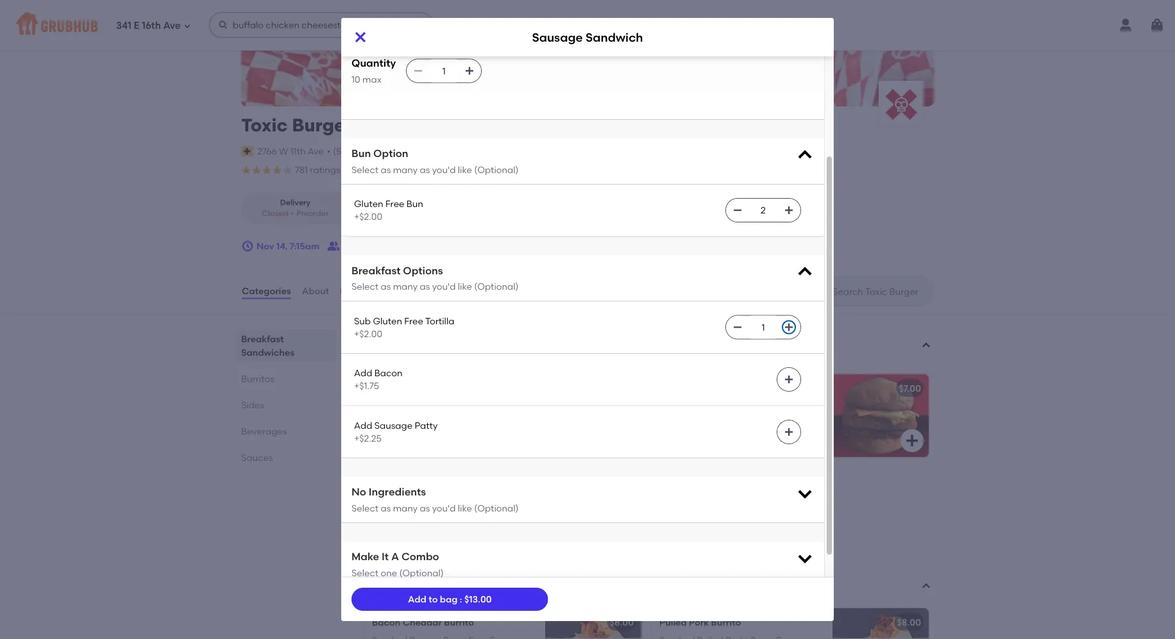 Task type: vqa. For each thing, say whether or not it's contained in the screenshot.
left Sandwiches
yes



Task type: locate. For each thing, give the bounding box(es) containing it.
0 vertical spatial ave
[[163, 20, 181, 32]]

free left tortilla
[[404, 316, 423, 327]]

sides tab
[[241, 398, 331, 412]]

brown
[[483, 24, 511, 35], [372, 414, 399, 425], [659, 414, 687, 425], [461, 495, 489, 506]]

10
[[351, 74, 360, 85]]

2 $8.00 from the left
[[897, 617, 921, 628]]

ave right 11th
[[308, 146, 324, 157]]

input item quantity number field for gluten free bun
[[749, 199, 777, 222]]

0 horizontal spatial •
[[291, 209, 294, 218]]

1 vertical spatial many
[[393, 282, 418, 292]]

sandwich
[[586, 30, 643, 44], [413, 383, 456, 394], [436, 477, 479, 488]]

you'd for ingredients
[[432, 503, 456, 514]]

select down the no
[[351, 503, 379, 514]]

egg & cheese sandwich image
[[545, 469, 641, 552]]

0 horizontal spatial $7.00
[[612, 477, 634, 488]]

you'd right the 93
[[432, 165, 456, 175]]

0 vertical spatial gluten
[[354, 199, 383, 210]]

burrito right pork
[[711, 617, 741, 628]]

1 vertical spatial •
[[291, 209, 294, 218]]

you'd down options
[[432, 282, 456, 292]]

Input item quantity number field
[[430, 60, 458, 83], [749, 199, 777, 222], [749, 316, 777, 339]]

1 horizontal spatial •
[[327, 146, 330, 157]]

bun, left smoked
[[703, 401, 722, 412]]

0 vertical spatial many
[[393, 165, 418, 175]]

breakfast sandwiches
[[241, 334, 294, 358]]

(optional) for ingredients
[[474, 503, 519, 514]]

1 vertical spatial free
[[404, 316, 423, 327]]

1 vertical spatial gluten
[[373, 316, 402, 327]]

0 horizontal spatial $8.00
[[610, 617, 634, 628]]

burrito
[[444, 617, 474, 628], [711, 617, 741, 628]]

you'd down egg & cheese sandwich in the bottom left of the page
[[432, 503, 456, 514]]

1 horizontal spatial burrito
[[711, 617, 741, 628]]

3 you'd from the top
[[432, 503, 456, 514]]

2 vertical spatial you'd
[[432, 503, 456, 514]]

egg, inside croissant bun, hash brown patty, egg, american cheese
[[372, 508, 391, 519]]

1 vertical spatial sausage sandwich
[[372, 383, 456, 394]]

3 select from the top
[[351, 503, 379, 514]]

like for bun option
[[458, 165, 472, 175]]

1 vertical spatial add
[[354, 420, 372, 431]]

0 horizontal spatial burrito
[[444, 617, 474, 628]]

breakfast inside breakfast options select as many as you'd like (optional)
[[351, 265, 401, 277]]

bun, for 'egg & cheese sandwich' image
[[416, 495, 435, 506]]

sandwiches
[[431, 330, 513, 347], [241, 347, 294, 358]]

like up breakfast sandwiches new!
[[458, 282, 472, 292]]

ave inside button
[[308, 146, 324, 157]]

1 horizontal spatial bun
[[407, 199, 423, 210]]

select for breakfast
[[351, 282, 379, 292]]

add inside add sausage patty +$2.25
[[354, 420, 372, 431]]

sandwiches down tortilla
[[431, 330, 513, 347]]

add
[[354, 368, 372, 379], [354, 420, 372, 431], [408, 594, 426, 605]]

breakfast inside breakfast sandwiches new!
[[362, 330, 428, 347]]

like inside bun option select as many as you'd like (optional)
[[458, 165, 472, 175]]

free left mi
[[385, 199, 404, 210]]

as
[[381, 165, 391, 175], [420, 165, 430, 175], [381, 282, 391, 292], [420, 282, 430, 292], [381, 503, 391, 514], [420, 503, 430, 514]]

gluten free bun +$2.00
[[354, 199, 423, 223]]

many
[[393, 165, 418, 175], [393, 282, 418, 292], [393, 503, 418, 514]]

burrito for bacon cheddar burrito
[[444, 617, 474, 628]]

pickup
[[394, 198, 420, 207]]

0 vertical spatial burritos
[[241, 373, 274, 384]]

like inside the no ingredients select as many as you'd like (optional)
[[458, 503, 472, 514]]

smoked
[[724, 401, 760, 412]]

people icon image
[[327, 240, 340, 253]]

croissant left smoked
[[659, 401, 701, 412]]

bacon,
[[762, 401, 792, 412]]

+$1.75
[[354, 381, 379, 392]]

croissant up add sausage patty +$2.25
[[372, 401, 413, 412]]

as right reviews
[[381, 282, 391, 292]]

good food
[[370, 166, 410, 175]]

bacon up +$1.75
[[374, 368, 402, 379]]

bacon cheddar burrito image
[[545, 608, 641, 639]]

1 many from the top
[[393, 165, 418, 175]]

select down the (541) 255-4345 button
[[351, 165, 379, 175]]

e
[[134, 20, 139, 32]]

2 vertical spatial add
[[408, 594, 426, 605]]

cheese
[[606, 24, 639, 35], [495, 414, 528, 425], [782, 414, 815, 425], [400, 477, 434, 488], [438, 508, 471, 519]]

many inside breakfast options select as many as you'd like (optional)
[[393, 282, 418, 292]]

you'd inside the no ingredients select as many as you'd like (optional)
[[432, 503, 456, 514]]

bun, for sausage sandwich image
[[416, 401, 435, 412]]

(optional) inside the make it a combo select one (optional)
[[399, 568, 444, 579]]

1 vertical spatial $7.00
[[612, 477, 634, 488]]

&
[[391, 477, 398, 488]]

option group containing delivery closed • preorder
[[241, 192, 461, 225]]

1 vertical spatial ave
[[308, 146, 324, 157]]

1 select from the top
[[351, 165, 379, 175]]

0 vertical spatial bacon
[[374, 368, 402, 379]]

(optional) inside breakfast options select as many as you'd like (optional)
[[474, 282, 519, 292]]

bun, inside croissant bun, hash brown patty, egg, american cheese
[[416, 495, 435, 506]]

patty, inside croissant bun, hash brown patty, egg, american cheese
[[491, 495, 516, 506]]

sub
[[354, 316, 371, 327]]

bun, down egg & cheese sandwich in the bottom left of the page
[[416, 495, 435, 506]]

select inside the no ingredients select as many as you'd like (optional)
[[351, 503, 379, 514]]

2 vertical spatial sausage
[[374, 420, 412, 431]]

bacon
[[374, 368, 402, 379], [372, 617, 400, 628]]

1 horizontal spatial $8.00
[[897, 617, 921, 628]]

1 +$2.00 from the top
[[354, 212, 382, 223]]

sandwiches for breakfast sandwiches new!
[[431, 330, 513, 347]]

patty, inside croissant bun, smoked bacon, hash brown patty, egg, american cheese
[[689, 414, 714, 425]]

croissant up the quantity
[[351, 24, 393, 35]]

2 vertical spatial many
[[393, 503, 418, 514]]

1 vertical spatial like
[[458, 282, 472, 292]]

$13.00
[[464, 594, 492, 605]]

bacon inside add bacon +$1.75
[[374, 368, 402, 379]]

1 vertical spatial input item quantity number field
[[749, 199, 777, 222]]

0 vertical spatial free
[[385, 199, 404, 210]]

burritos up sides
[[241, 373, 274, 384]]

gluten down good on the top
[[354, 199, 383, 210]]

sandwiches up burritos tab
[[241, 347, 294, 358]]

781 ratings
[[295, 165, 340, 175]]

4 select from the top
[[351, 568, 379, 579]]

0 horizontal spatial bun
[[351, 148, 371, 160]]

many down ingredients
[[393, 503, 418, 514]]

select
[[351, 165, 379, 175], [351, 282, 379, 292], [351, 503, 379, 514], [351, 568, 379, 579]]

many inside the no ingredients select as many as you'd like (optional)
[[393, 503, 418, 514]]

many down options
[[393, 282, 418, 292]]

beverages tab
[[241, 425, 331, 438]]

3 many from the top
[[393, 503, 418, 514]]

croissant inside croissant bun, smoked bacon, hash brown patty, egg, american cheese
[[659, 401, 701, 412]]

burrito down : on the left bottom of the page
[[444, 617, 474, 628]]

1 vertical spatial burritos
[[362, 578, 415, 595]]

bun down the 93
[[407, 199, 423, 210]]

make
[[351, 551, 379, 563]]

bun up the 90
[[351, 148, 371, 160]]

egg
[[372, 477, 389, 488]]

select inside bun option select as many as you'd like (optional)
[[351, 165, 379, 175]]

3 like from the top
[[458, 503, 472, 514]]

svg image
[[183, 22, 191, 30], [465, 66, 475, 76], [732, 206, 743, 216], [241, 240, 254, 253], [784, 375, 794, 385], [904, 433, 920, 449], [796, 485, 814, 503]]

1 like from the top
[[458, 165, 472, 175]]

bun
[[351, 148, 371, 160], [407, 199, 423, 210]]

0 vertical spatial add
[[354, 368, 372, 379]]

0 horizontal spatial burritos
[[241, 373, 274, 384]]

0 vertical spatial •
[[327, 146, 330, 157]]

many inside bun option select as many as you'd like (optional)
[[393, 165, 418, 175]]

brown inside croissant bun, hash brown patty, egg, american cheese
[[461, 495, 489, 506]]

option group
[[241, 192, 461, 225]]

ratings
[[310, 165, 340, 175]]

burritos down it
[[362, 578, 415, 595]]

you'd inside breakfast options select as many as you'd like (optional)
[[432, 282, 456, 292]]

select inside breakfast options select as many as you'd like (optional)
[[351, 282, 379, 292]]

sausage
[[532, 30, 583, 44], [372, 383, 410, 394], [374, 420, 412, 431]]

categories button
[[241, 268, 292, 314]]

2 many from the top
[[393, 282, 418, 292]]

1 horizontal spatial sandwiches
[[431, 330, 513, 347]]

bag
[[440, 594, 458, 605]]

2 you'd from the top
[[432, 282, 456, 292]]

2 vertical spatial like
[[458, 503, 472, 514]]

you'd
[[432, 165, 456, 175], [432, 282, 456, 292], [432, 503, 456, 514]]

•
[[327, 146, 330, 157], [291, 209, 294, 218]]

2 select from the top
[[351, 282, 379, 292]]

1 vertical spatial you'd
[[432, 282, 456, 292]]

93
[[420, 165, 431, 175]]

breakfast for breakfast sandwiches
[[362, 330, 428, 347]]

hash
[[459, 24, 481, 35], [479, 401, 502, 412], [794, 401, 817, 412], [437, 495, 459, 506]]

add up +$2.25
[[354, 420, 372, 431]]

sandwiches inside breakfast sandwiches new!
[[431, 330, 513, 347]]

patty
[[415, 420, 438, 431]]

add up +$1.75
[[354, 368, 372, 379]]

select up sub
[[351, 282, 379, 292]]

1 horizontal spatial $7.00
[[899, 383, 921, 394]]

like down egg & cheese sandwich in the bottom left of the page
[[458, 503, 472, 514]]

bun, up "patty"
[[416, 401, 435, 412]]

sauces tab
[[241, 451, 331, 464]]

1 vertical spatial croissant bun, sausage, hash brown patty, egg, american cheese
[[372, 401, 528, 425]]

bacon left cheddar
[[372, 617, 400, 628]]

Search Toxic Burger search field
[[831, 285, 929, 298]]

1 vertical spatial bun
[[407, 199, 423, 210]]

1 horizontal spatial burritos
[[362, 578, 415, 595]]

free
[[385, 199, 404, 210], [404, 316, 423, 327]]

svg image
[[1149, 17, 1165, 33], [218, 20, 228, 30], [410, 20, 421, 30], [353, 30, 368, 45], [413, 66, 423, 76], [796, 147, 814, 165], [784, 206, 794, 216], [796, 264, 814, 282], [732, 323, 743, 333], [784, 323, 794, 333], [784, 427, 794, 438], [617, 528, 632, 543], [796, 550, 814, 568]]

2766 w 11th ave
[[257, 146, 324, 157]]

cheese inside croissant bun, hash brown patty, egg, american cheese
[[438, 508, 471, 519]]

many for ingredients
[[393, 503, 418, 514]]

reviews
[[340, 286, 376, 297]]

ave inside main navigation navigation
[[163, 20, 181, 32]]

0 vertical spatial you'd
[[432, 165, 456, 175]]

american
[[561, 24, 604, 35], [450, 414, 492, 425], [737, 414, 780, 425], [393, 508, 436, 519]]

• down the 'delivery'
[[291, 209, 294, 218]]

pork
[[689, 617, 709, 628]]

ave right 16th
[[163, 20, 181, 32]]

0 vertical spatial input item quantity number field
[[430, 60, 458, 83]]

bun,
[[395, 24, 414, 35], [416, 401, 435, 412], [703, 401, 722, 412], [416, 495, 435, 506]]

burritos
[[241, 373, 274, 384], [362, 578, 415, 595]]

breakfast inside breakfast sandwiches
[[241, 334, 284, 344]]

input item quantity number field for sub gluten free tortilla
[[749, 316, 777, 339]]

select for bun
[[351, 165, 379, 175]]

gluten right sub
[[373, 316, 402, 327]]

like inside breakfast options select as many as you'd like (optional)
[[458, 282, 472, 292]]

2 like from the top
[[458, 282, 472, 292]]

as left on
[[420, 165, 430, 175]]

• left (541) on the left of the page
[[327, 146, 330, 157]]

0 horizontal spatial sandwiches
[[241, 347, 294, 358]]

2 burrito from the left
[[711, 617, 741, 628]]

sausage sandwich
[[532, 30, 643, 44], [372, 383, 456, 394]]

0 vertical spatial +$2.00
[[354, 212, 382, 223]]

+$2.00 down sub
[[354, 329, 382, 340]]

4345
[[375, 146, 396, 157]]

1 $8.00 from the left
[[610, 617, 634, 628]]

hash inside croissant bun, smoked bacon, hash brown patty, egg, american cheese
[[794, 401, 817, 412]]

order
[[394, 241, 418, 252]]

svg image inside nov 14, 7:15am button
[[241, 240, 254, 253]]

on
[[442, 166, 453, 175]]

like right on
[[458, 165, 472, 175]]

breakfast sandwiches new!
[[362, 330, 513, 358]]

(optional) inside bun option select as many as you'd like (optional)
[[474, 165, 519, 175]]

brown inside croissant bun, sausage, hash brown patty, egg, american cheese
[[372, 414, 399, 425]]

egg,
[[540, 24, 559, 35], [428, 414, 448, 425], [716, 414, 735, 425], [372, 508, 391, 519]]

breakfast
[[351, 265, 401, 277], [362, 330, 428, 347], [241, 334, 284, 344]]

one
[[381, 568, 397, 579]]

0 vertical spatial sandwiches
[[431, 330, 513, 347]]

option
[[373, 148, 408, 160]]

nov
[[257, 241, 274, 252]]

breakfast down start group order button
[[351, 265, 401, 277]]

you'd for options
[[432, 282, 456, 292]]

add left "to"
[[408, 594, 426, 605]]

burritos inside burritos button
[[362, 578, 415, 595]]

1 burrito from the left
[[444, 617, 474, 628]]

(optional) inside the no ingredients select as many as you'd like (optional)
[[474, 503, 519, 514]]

combo
[[401, 551, 439, 563]]

gluten
[[354, 199, 383, 210], [373, 316, 402, 327]]

free inside sub gluten free tortilla +$2.00
[[404, 316, 423, 327]]

• inside delivery closed • preorder
[[291, 209, 294, 218]]

egg & cheese sandwich
[[372, 477, 479, 488]]

good
[[370, 166, 391, 175]]

1 horizontal spatial sausage sandwich
[[532, 30, 643, 44]]

+$2.00
[[354, 212, 382, 223], [354, 329, 382, 340]]

1 horizontal spatial ave
[[308, 146, 324, 157]]

croissant inside croissant bun, hash brown patty, egg, american cheese
[[372, 495, 413, 506]]

1 vertical spatial +$2.00
[[354, 329, 382, 340]]

many left the 93
[[393, 165, 418, 175]]

breakfast for breakfast options
[[351, 265, 401, 277]]

breakfast up new!
[[362, 330, 428, 347]]

+$2.00 up start group order button
[[354, 212, 382, 223]]

90
[[348, 165, 359, 175]]

1 you'd from the top
[[432, 165, 456, 175]]

croissant for 'egg & cheese sandwich' image
[[372, 495, 413, 506]]

add inside add bacon +$1.75
[[354, 368, 372, 379]]

bacon sandwich image
[[833, 374, 929, 458]]

as down ingredients
[[381, 503, 391, 514]]

$8.00 for pulled pork burrito
[[897, 617, 921, 628]]

croissant
[[351, 24, 393, 35], [372, 401, 413, 412], [659, 401, 701, 412], [372, 495, 413, 506]]

add for add sausage patty +$2.25
[[354, 420, 372, 431]]

breakfast up burritos tab
[[241, 334, 284, 344]]

sandwiches inside tab
[[241, 347, 294, 358]]

burger
[[292, 114, 352, 136]]

delivery
[[280, 198, 310, 207]]

croissant down &
[[372, 495, 413, 506]]

0 vertical spatial bun
[[351, 148, 371, 160]]

2 vertical spatial input item quantity number field
[[749, 316, 777, 339]]

no
[[351, 486, 366, 499]]

select down make
[[351, 568, 379, 579]]

burritos tab
[[241, 372, 331, 386]]

0 vertical spatial croissant bun, sausage, hash brown patty, egg, american cheese
[[351, 24, 639, 35]]

patty,
[[513, 24, 538, 35], [401, 414, 426, 425], [689, 414, 714, 425], [491, 495, 516, 506]]

croissant for bacon sandwich image
[[659, 401, 701, 412]]

croissant bun, hash brown patty, egg, american cheese
[[372, 495, 516, 519]]

input item quantity number field for quantity
[[430, 60, 458, 83]]

gluten inside sub gluten free tortilla +$2.00
[[373, 316, 402, 327]]

you'd inside bun option select as many as you'd like (optional)
[[432, 165, 456, 175]]

1 vertical spatial sandwiches
[[241, 347, 294, 358]]

as down options
[[420, 282, 430, 292]]

svg image inside main navigation navigation
[[183, 22, 191, 30]]

0 horizontal spatial ave
[[163, 20, 181, 32]]

bun, inside croissant bun, smoked bacon, hash brown patty, egg, american cheese
[[703, 401, 722, 412]]

0 horizontal spatial sausage sandwich
[[372, 383, 456, 394]]

0 vertical spatial like
[[458, 165, 472, 175]]

on time delivery
[[442, 166, 502, 175]]

toxic burger
[[241, 114, 352, 136]]

make it a combo select one (optional)
[[351, 551, 444, 579]]

pickup mi
[[394, 198, 420, 218]]

2 +$2.00 from the top
[[354, 329, 382, 340]]



Task type: describe. For each thing, give the bounding box(es) containing it.
sides
[[241, 400, 264, 411]]

you'd for option
[[432, 165, 456, 175]]

• (541) 255-4345
[[327, 146, 396, 157]]

sausage inside add sausage patty +$2.25
[[374, 420, 412, 431]]

select for no
[[351, 503, 379, 514]]

it
[[382, 551, 389, 563]]

341
[[116, 20, 131, 32]]

pulled pork burrito
[[659, 617, 741, 628]]

ave for 2766 w 11th ave
[[308, 146, 324, 157]]

1 vertical spatial sandwich
[[413, 383, 456, 394]]

pulled pork burrito image
[[833, 608, 929, 639]]

255-
[[355, 146, 375, 157]]

start group order
[[343, 241, 418, 252]]

like for breakfast options
[[458, 282, 472, 292]]

max
[[362, 74, 381, 85]]

2 vertical spatial sandwich
[[436, 477, 479, 488]]

$8.00 for bacon cheddar burrito
[[610, 617, 634, 628]]

toxic
[[241, 114, 288, 136]]

92
[[512, 165, 523, 175]]

no ingredients select as many as you'd like (optional)
[[351, 486, 519, 514]]

select inside the make it a combo select one (optional)
[[351, 568, 379, 579]]

bun, up the quantity
[[395, 24, 414, 35]]

bun option select as many as you'd like (optional)
[[351, 148, 519, 175]]

many for option
[[393, 165, 418, 175]]

closed
[[262, 209, 288, 218]]

sandwiches for breakfast sandwiches
[[241, 347, 294, 358]]

burritos button
[[359, 578, 934, 596]]

many for options
[[393, 282, 418, 292]]

pulled
[[659, 617, 687, 628]]

burritos inside burritos tab
[[241, 373, 274, 384]]

bun inside bun option select as many as you'd like (optional)
[[351, 148, 371, 160]]

sauces
[[241, 452, 273, 463]]

american inside croissant bun, sausage, hash brown patty, egg, american cheese
[[450, 414, 492, 425]]

14,
[[276, 241, 288, 252]]

cheddar
[[403, 617, 442, 628]]

food
[[393, 166, 410, 175]]

quantity
[[351, 57, 396, 70]]

add sausage patty +$2.25
[[354, 420, 438, 444]]

hash inside croissant bun, hash brown patty, egg, american cheese
[[437, 495, 459, 506]]

burrito for pulled pork burrito
[[711, 617, 741, 628]]

american inside croissant bun, smoked bacon, hash brown patty, egg, american cheese
[[737, 414, 780, 425]]

like for no ingredients
[[458, 503, 472, 514]]

cheese inside croissant bun, smoked bacon, hash brown patty, egg, american cheese
[[782, 414, 815, 425]]

delivery
[[473, 166, 502, 175]]

time
[[455, 166, 471, 175]]

(541)
[[333, 146, 353, 157]]

1 vertical spatial sausage
[[372, 383, 410, 394]]

preorder
[[296, 209, 329, 218]]

+$2.25
[[354, 433, 382, 444]]

nov 14, 7:15am
[[257, 241, 320, 252]]

2766 w 11th ave button
[[257, 144, 324, 158]]

+$2.00 inside gluten free bun +$2.00
[[354, 212, 382, 223]]

about
[[302, 286, 329, 297]]

7:15am
[[290, 241, 320, 252]]

gluten inside gluten free bun +$2.00
[[354, 199, 383, 210]]

bun, for bacon sandwich image
[[703, 401, 722, 412]]

1 vertical spatial bacon
[[372, 617, 400, 628]]

beverages
[[241, 426, 287, 437]]

341 e 16th ave
[[116, 20, 181, 32]]

add for add bacon +$1.75
[[354, 368, 372, 379]]

sub gluten free tortilla +$2.00
[[354, 316, 454, 340]]

add to bag : $13.00
[[408, 594, 492, 605]]

1 vertical spatial sausage,
[[437, 401, 477, 412]]

0 vertical spatial sandwich
[[586, 30, 643, 44]]

781
[[295, 165, 308, 175]]

+$2.00 inside sub gluten free tortilla +$2.00
[[354, 329, 382, 340]]

main navigation navigation
[[0, 0, 1175, 50]]

w
[[279, 146, 288, 157]]

add bacon +$1.75
[[354, 368, 402, 392]]

bacon cheddar burrito
[[372, 617, 474, 628]]

as down egg & cheese sandwich in the bottom left of the page
[[420, 503, 430, 514]]

categories
[[242, 286, 291, 297]]

as left 'food'
[[381, 165, 391, 175]]

(optional) for options
[[474, 282, 519, 292]]

0 vertical spatial sausage,
[[416, 24, 457, 35]]

16th
[[142, 20, 161, 32]]

mi
[[409, 209, 418, 218]]

nov 14, 7:15am button
[[241, 235, 320, 258]]

ingredients
[[369, 486, 426, 499]]

0 vertical spatial sausage
[[532, 30, 583, 44]]

breakfast options select as many as you'd like (optional)
[[351, 265, 519, 292]]

(optional) for option
[[474, 165, 519, 175]]

patty, inside croissant bun, sausage, hash brown patty, egg, american cheese
[[401, 414, 426, 425]]

2766
[[257, 146, 277, 157]]

start group order button
[[327, 235, 418, 258]]

sausage sandwich image
[[545, 374, 641, 458]]

0 vertical spatial $7.00
[[899, 383, 921, 394]]

new!
[[362, 348, 380, 358]]

start
[[343, 241, 364, 252]]

add for add to bag : $13.00
[[408, 594, 426, 605]]

croissant for sausage sandwich image
[[372, 401, 413, 412]]

options
[[403, 265, 443, 277]]

tortilla
[[425, 316, 454, 327]]

search icon image
[[812, 284, 827, 299]]

toxic burger logo image
[[879, 81, 924, 126]]

0 vertical spatial sausage sandwich
[[532, 30, 643, 44]]

brown inside croissant bun, smoked bacon, hash brown patty, egg, american cheese
[[659, 414, 687, 425]]

(541) 255-4345 button
[[333, 145, 396, 158]]

:
[[460, 594, 462, 605]]

delivery closed • preorder
[[262, 198, 329, 218]]

quantity 10 max
[[351, 57, 396, 85]]

breakfast sandwiches tab
[[241, 332, 331, 359]]

about button
[[301, 268, 330, 314]]

croissant bun, smoked bacon, hash brown patty, egg, american cheese
[[659, 401, 817, 425]]

bun inside gluten free bun +$2.00
[[407, 199, 423, 210]]

to
[[429, 594, 438, 605]]

free inside gluten free bun +$2.00
[[385, 199, 404, 210]]

11th
[[290, 146, 306, 157]]

reviews button
[[339, 268, 376, 314]]

subscription pass image
[[241, 146, 254, 156]]

american inside croissant bun, hash brown patty, egg, american cheese
[[393, 508, 436, 519]]

ave for 341 e 16th ave
[[163, 20, 181, 32]]

egg, inside croissant bun, smoked bacon, hash brown patty, egg, american cheese
[[716, 414, 735, 425]]

group
[[366, 241, 392, 252]]



